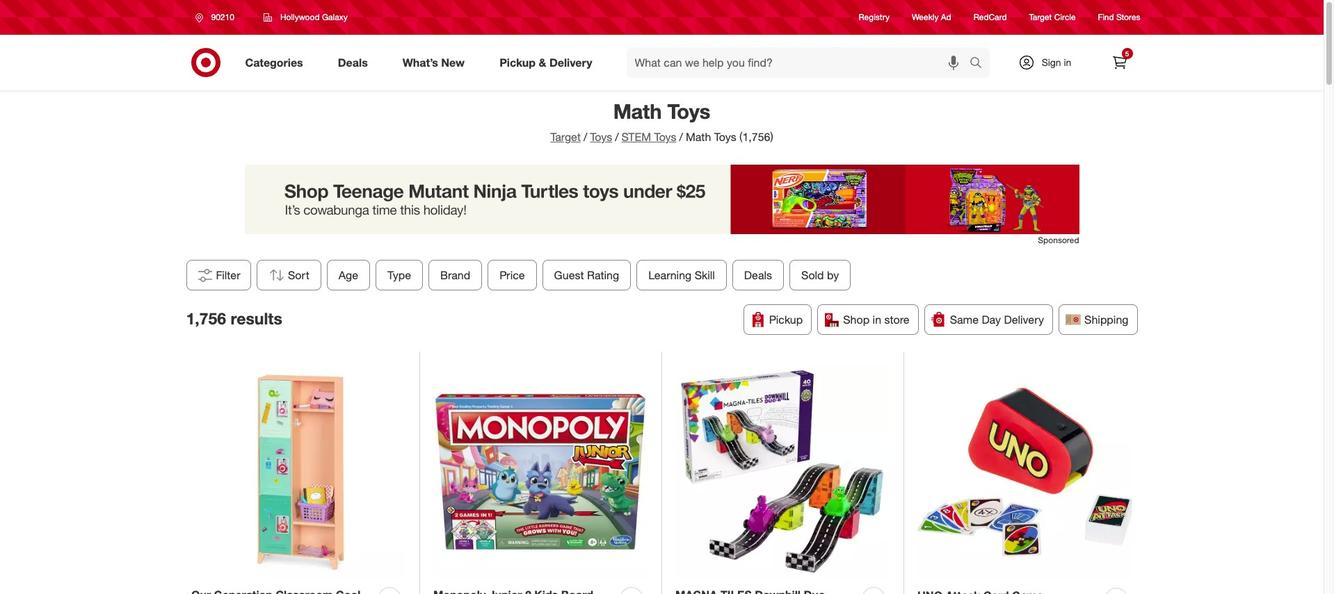 Task type: locate. For each thing, give the bounding box(es) containing it.
deals up pickup button
[[744, 269, 772, 282]]

1 / from the left
[[584, 130, 587, 144]]

same
[[950, 313, 979, 327]]

target left circle
[[1029, 12, 1052, 23]]

rating
[[587, 269, 619, 282]]

0 vertical spatial target
[[1029, 12, 1052, 23]]

categories link
[[233, 47, 321, 78]]

0 vertical spatial math
[[613, 99, 662, 124]]

uno attack card game image
[[918, 366, 1133, 581], [918, 366, 1133, 581]]

target link
[[550, 130, 581, 144]]

0 vertical spatial in
[[1064, 56, 1072, 68]]

2 / from the left
[[615, 130, 619, 144]]

0 horizontal spatial /
[[584, 130, 587, 144]]

deals down the galaxy at top
[[338, 55, 368, 69]]

target inside 'target circle' "link"
[[1029, 12, 1052, 23]]

pickup left &
[[500, 55, 536, 69]]

monopoly junior 2 kids board games in 1 image
[[433, 366, 648, 580], [433, 366, 648, 580]]

delivery right day
[[1004, 313, 1044, 327]]

pickup inside pickup button
[[769, 313, 803, 327]]

filter
[[216, 269, 240, 282]]

sold
[[801, 269, 824, 282]]

age button
[[327, 260, 370, 291]]

guest rating
[[554, 269, 619, 282]]

deals inside button
[[744, 269, 772, 282]]

0 vertical spatial delivery
[[550, 55, 592, 69]]

categories
[[245, 55, 303, 69]]

find
[[1098, 12, 1114, 23]]

deals for deals button
[[744, 269, 772, 282]]

0 horizontal spatial delivery
[[550, 55, 592, 69]]

registry
[[859, 12, 890, 23]]

1 horizontal spatial deals
[[744, 269, 772, 282]]

target left toys link
[[550, 130, 581, 144]]

guest
[[554, 269, 584, 282]]

new
[[441, 55, 465, 69]]

toys
[[668, 99, 710, 124], [590, 130, 612, 144], [654, 130, 677, 144], [714, 130, 736, 144]]

in left store
[[873, 313, 881, 327]]

find stores link
[[1098, 11, 1141, 23]]

price
[[499, 269, 525, 282]]

target inside math toys target / toys / stem toys / math toys (1,756)
[[550, 130, 581, 144]]

0 horizontal spatial pickup
[[500, 55, 536, 69]]

shop in store
[[843, 313, 910, 327]]

1 horizontal spatial math
[[686, 130, 711, 144]]

0 horizontal spatial in
[[873, 313, 881, 327]]

in inside button
[[873, 313, 881, 327]]

ad
[[941, 12, 951, 23]]

1 vertical spatial delivery
[[1004, 313, 1044, 327]]

0 horizontal spatial deals
[[338, 55, 368, 69]]

brand
[[440, 269, 470, 282]]

0 horizontal spatial target
[[550, 130, 581, 144]]

our generation classroom cool school locker accessory set for 18" dolls image
[[191, 366, 406, 580], [191, 366, 406, 580]]

learning
[[648, 269, 691, 282]]

pickup for pickup
[[769, 313, 803, 327]]

/ left toys link
[[584, 130, 587, 144]]

90210
[[211, 12, 234, 22]]

2 horizontal spatial /
[[679, 130, 683, 144]]

what's new
[[403, 55, 465, 69]]

pickup down 'sold'
[[769, 313, 803, 327]]

1 vertical spatial deals
[[744, 269, 772, 282]]

0 vertical spatial pickup
[[500, 55, 536, 69]]

/ right stem toys link
[[679, 130, 683, 144]]

sold by
[[801, 269, 839, 282]]

math up stem
[[613, 99, 662, 124]]

deals
[[338, 55, 368, 69], [744, 269, 772, 282]]

delivery
[[550, 55, 592, 69], [1004, 313, 1044, 327]]

1 vertical spatial target
[[550, 130, 581, 144]]

math toys target / toys / stem toys / math toys (1,756)
[[550, 99, 773, 144]]

&
[[539, 55, 546, 69]]

1 horizontal spatial target
[[1029, 12, 1052, 23]]

pickup
[[500, 55, 536, 69], [769, 313, 803, 327]]

1 vertical spatial pickup
[[769, 313, 803, 327]]

pickup & delivery link
[[488, 47, 610, 78]]

delivery for pickup & delivery
[[550, 55, 592, 69]]

stem
[[622, 130, 651, 144]]

math right stem toys link
[[686, 130, 711, 144]]

3 / from the left
[[679, 130, 683, 144]]

1 horizontal spatial pickup
[[769, 313, 803, 327]]

shop in store button
[[818, 305, 919, 335]]

delivery inside button
[[1004, 313, 1044, 327]]

target
[[1029, 12, 1052, 23], [550, 130, 581, 144]]

weekly ad
[[912, 12, 951, 23]]

weekly
[[912, 12, 939, 23]]

1 horizontal spatial in
[[1064, 56, 1072, 68]]

deals button
[[732, 260, 784, 291]]

sold by button
[[789, 260, 851, 291]]

in
[[1064, 56, 1072, 68], [873, 313, 881, 327]]

search button
[[963, 47, 997, 81]]

1 horizontal spatial /
[[615, 130, 619, 144]]

hollywood
[[280, 12, 320, 22]]

by
[[827, 269, 839, 282]]

magna-tiles downhill duo image
[[675, 366, 890, 580], [675, 366, 890, 580]]

price button
[[487, 260, 537, 291]]

/ right toys link
[[615, 130, 619, 144]]

in for shop
[[873, 313, 881, 327]]

weekly ad link
[[912, 11, 951, 23]]

in right sign
[[1064, 56, 1072, 68]]

stores
[[1117, 12, 1141, 23]]

1 horizontal spatial delivery
[[1004, 313, 1044, 327]]

pickup inside 'pickup & delivery' link
[[500, 55, 536, 69]]

learning skill
[[648, 269, 715, 282]]

toys link
[[590, 130, 612, 144]]

/
[[584, 130, 587, 144], [615, 130, 619, 144], [679, 130, 683, 144]]

0 vertical spatial deals
[[338, 55, 368, 69]]

delivery right &
[[550, 55, 592, 69]]

1 vertical spatial in
[[873, 313, 881, 327]]

advertisement region
[[245, 165, 1079, 234]]

redcard link
[[974, 11, 1007, 23]]

circle
[[1054, 12, 1076, 23]]

sign in
[[1042, 56, 1072, 68]]

math
[[613, 99, 662, 124], [686, 130, 711, 144]]



Task type: vqa. For each thing, say whether or not it's contained in the screenshot.
the bottom Math
yes



Task type: describe. For each thing, give the bounding box(es) containing it.
sign
[[1042, 56, 1061, 68]]

redcard
[[974, 12, 1007, 23]]

1 vertical spatial math
[[686, 130, 711, 144]]

shipping
[[1085, 313, 1129, 327]]

sign in link
[[1006, 47, 1093, 78]]

search
[[963, 57, 997, 71]]

pickup button
[[744, 305, 812, 335]]

same day delivery
[[950, 313, 1044, 327]]

shop
[[843, 313, 870, 327]]

target circle
[[1029, 12, 1076, 23]]

guest rating button
[[542, 260, 631, 291]]

1,756 results
[[186, 309, 282, 328]]

what's new link
[[391, 47, 482, 78]]

5
[[1125, 49, 1129, 58]]

sort button
[[256, 260, 321, 291]]

pickup for pickup & delivery
[[500, 55, 536, 69]]

in for sign
[[1064, 56, 1072, 68]]

0 horizontal spatial math
[[613, 99, 662, 124]]

toys up stem toys link
[[668, 99, 710, 124]]

stem toys link
[[622, 130, 677, 144]]

store
[[885, 313, 910, 327]]

day
[[982, 313, 1001, 327]]

hollywood galaxy button
[[255, 5, 357, 30]]

find stores
[[1098, 12, 1141, 23]]

filter button
[[186, 260, 251, 291]]

skill
[[694, 269, 715, 282]]

toys right stem
[[654, 130, 677, 144]]

5 link
[[1104, 47, 1135, 78]]

90210 button
[[186, 5, 249, 30]]

brand button
[[428, 260, 482, 291]]

same day delivery button
[[924, 305, 1053, 335]]

shipping button
[[1059, 305, 1138, 335]]

(1,756)
[[740, 130, 773, 144]]

What can we help you find? suggestions appear below search field
[[626, 47, 973, 78]]

pickup & delivery
[[500, 55, 592, 69]]

type button
[[375, 260, 423, 291]]

type
[[387, 269, 411, 282]]

toys left (1,756)
[[714, 130, 736, 144]]

age
[[338, 269, 358, 282]]

sponsored
[[1038, 235, 1079, 245]]

registry link
[[859, 11, 890, 23]]

delivery for same day delivery
[[1004, 313, 1044, 327]]

galaxy
[[322, 12, 348, 22]]

1,756
[[186, 309, 226, 328]]

learning skill button
[[636, 260, 727, 291]]

sort
[[288, 269, 309, 282]]

results
[[231, 309, 282, 328]]

toys left stem
[[590, 130, 612, 144]]

target circle link
[[1029, 11, 1076, 23]]

what's
[[403, 55, 438, 69]]

deals for the deals link
[[338, 55, 368, 69]]

hollywood galaxy
[[280, 12, 348, 22]]

deals link
[[326, 47, 385, 78]]



